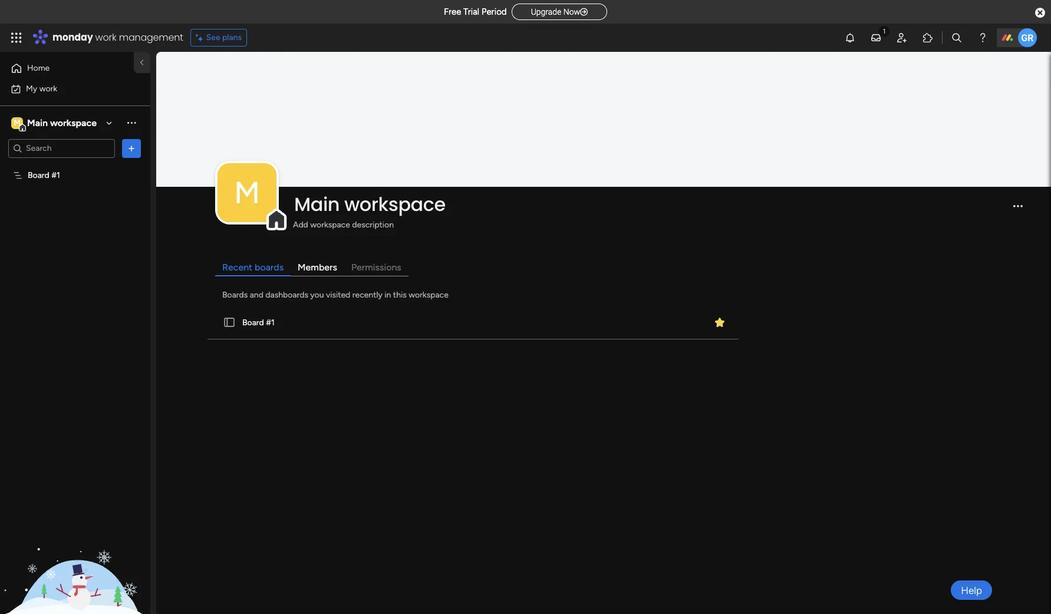 Task type: vqa. For each thing, say whether or not it's contained in the screenshot.
"results"
no



Task type: locate. For each thing, give the bounding box(es) containing it.
work inside button
[[39, 83, 57, 93]]

upgrade now link
[[512, 3, 608, 20]]

work
[[95, 31, 117, 44], [39, 83, 57, 93]]

board #1 down and
[[242, 318, 275, 328]]

#1 inside list box
[[51, 170, 60, 180]]

remove from favorites image
[[714, 317, 726, 328]]

1 vertical spatial board
[[242, 318, 264, 328]]

description
[[352, 220, 394, 230]]

#1 down search in workspace field
[[51, 170, 60, 180]]

board #1
[[28, 170, 60, 180], [242, 318, 275, 328]]

0 horizontal spatial #1
[[51, 170, 60, 180]]

free trial period
[[444, 6, 507, 17]]

1 vertical spatial board #1
[[242, 318, 275, 328]]

board right public board image
[[242, 318, 264, 328]]

board
[[28, 170, 49, 180], [242, 318, 264, 328]]

board #1 inside list box
[[28, 170, 60, 180]]

add workspace description
[[293, 220, 394, 230]]

select product image
[[11, 32, 22, 44]]

main workspace up description
[[294, 191, 446, 218]]

my work button
[[7, 79, 127, 98]]

add
[[293, 220, 308, 230]]

help image
[[977, 32, 989, 44]]

1 horizontal spatial work
[[95, 31, 117, 44]]

m inside "workspace selection" element
[[14, 118, 21, 128]]

board down search in workspace field
[[28, 170, 49, 180]]

work right monday
[[95, 31, 117, 44]]

1 horizontal spatial workspace image
[[218, 164, 277, 222]]

main up add
[[294, 191, 340, 218]]

monday
[[52, 31, 93, 44]]

0 horizontal spatial m
[[14, 118, 21, 128]]

inbox image
[[871, 32, 882, 44]]

0 horizontal spatial main workspace
[[27, 117, 97, 128]]

0 horizontal spatial board
[[28, 170, 49, 180]]

1 vertical spatial m
[[234, 175, 260, 211]]

1 horizontal spatial main workspace
[[294, 191, 446, 218]]

main inside "workspace selection" element
[[27, 117, 48, 128]]

#1
[[51, 170, 60, 180], [266, 318, 275, 328]]

dashboards
[[266, 290, 308, 300]]

recent
[[222, 262, 252, 273]]

see plans button
[[190, 29, 247, 47]]

help
[[961, 585, 983, 597]]

see plans
[[206, 32, 242, 42]]

greg robinson image
[[1019, 28, 1037, 47]]

0 horizontal spatial board #1
[[28, 170, 60, 180]]

workspace
[[50, 117, 97, 128], [344, 191, 446, 218], [310, 220, 350, 230], [409, 290, 449, 300]]

main workspace up search in workspace field
[[27, 117, 97, 128]]

0 vertical spatial main workspace
[[27, 117, 97, 128]]

workspace selection element
[[11, 116, 99, 131]]

1 horizontal spatial main
[[294, 191, 340, 218]]

workspace right this
[[409, 290, 449, 300]]

0 vertical spatial main
[[27, 117, 48, 128]]

options image
[[126, 142, 137, 154]]

1 vertical spatial workspace image
[[218, 164, 277, 222]]

workspace up description
[[344, 191, 446, 218]]

work for monday
[[95, 31, 117, 44]]

board #1 down search in workspace field
[[28, 170, 60, 180]]

option
[[0, 165, 150, 167]]

search everything image
[[951, 32, 963, 44]]

1 horizontal spatial m
[[234, 175, 260, 211]]

main workspace
[[27, 117, 97, 128], [294, 191, 446, 218]]

public board image
[[223, 316, 236, 329]]

#1 down dashboards
[[266, 318, 275, 328]]

0 vertical spatial work
[[95, 31, 117, 44]]

work right my
[[39, 83, 57, 93]]

1 horizontal spatial #1
[[266, 318, 275, 328]]

0 horizontal spatial work
[[39, 83, 57, 93]]

1 vertical spatial main workspace
[[294, 191, 446, 218]]

1 horizontal spatial board #1
[[242, 318, 275, 328]]

workspace right add
[[310, 220, 350, 230]]

main down "my work"
[[27, 117, 48, 128]]

0 horizontal spatial main
[[27, 117, 48, 128]]

see
[[206, 32, 220, 42]]

workspace image
[[11, 116, 23, 129], [218, 164, 277, 222]]

v2 ellipsis image
[[1014, 205, 1023, 215]]

board #1 link
[[205, 306, 741, 340]]

boards and dashboards you visited recently in this workspace
[[222, 290, 449, 300]]

m
[[14, 118, 21, 128], [234, 175, 260, 211]]

main
[[27, 117, 48, 128], [294, 191, 340, 218]]

and
[[250, 290, 264, 300]]

0 horizontal spatial workspace image
[[11, 116, 23, 129]]

free
[[444, 6, 461, 17]]

m inside popup button
[[234, 175, 260, 211]]

0 vertical spatial m
[[14, 118, 21, 128]]

1 horizontal spatial board
[[242, 318, 264, 328]]

0 vertical spatial board #1
[[28, 170, 60, 180]]

lottie animation image
[[0, 495, 150, 615]]

1 vertical spatial work
[[39, 83, 57, 93]]

you
[[310, 290, 324, 300]]

0 vertical spatial #1
[[51, 170, 60, 180]]

main workspace inside "workspace selection" element
[[27, 117, 97, 128]]

0 vertical spatial board
[[28, 170, 49, 180]]



Task type: describe. For each thing, give the bounding box(es) containing it.
work for my
[[39, 83, 57, 93]]

board inside list box
[[28, 170, 49, 180]]

notifications image
[[845, 32, 856, 44]]

plans
[[222, 32, 242, 42]]

1 image
[[879, 24, 890, 37]]

home
[[27, 63, 50, 73]]

monday work management
[[52, 31, 183, 44]]

period
[[482, 6, 507, 17]]

dapulse close image
[[1036, 7, 1046, 19]]

this
[[393, 290, 407, 300]]

trial
[[464, 6, 480, 17]]

upgrade
[[531, 7, 562, 17]]

recently
[[353, 290, 383, 300]]

help button
[[951, 581, 993, 600]]

visited
[[326, 290, 351, 300]]

lottie animation element
[[0, 495, 150, 615]]

boards
[[222, 290, 248, 300]]

workspace options image
[[126, 117, 137, 129]]

invite members image
[[896, 32, 908, 44]]

management
[[119, 31, 183, 44]]

Search in workspace field
[[25, 142, 98, 155]]

my work
[[26, 83, 57, 93]]

dapulse rightstroke image
[[580, 8, 588, 17]]

upgrade now
[[531, 7, 580, 17]]

in
[[385, 290, 391, 300]]

workspace up search in workspace field
[[50, 117, 97, 128]]

now
[[564, 7, 580, 17]]

0 vertical spatial workspace image
[[11, 116, 23, 129]]

permissions
[[351, 262, 402, 273]]

1 vertical spatial #1
[[266, 318, 275, 328]]

m button
[[218, 164, 277, 222]]

board #1 list box
[[0, 163, 150, 344]]

home button
[[7, 59, 127, 78]]

my
[[26, 83, 37, 93]]

boards
[[255, 262, 284, 273]]

apps image
[[922, 32, 934, 44]]

members
[[298, 262, 337, 273]]

recent boards
[[222, 262, 284, 273]]

Main workspace field
[[291, 191, 1004, 218]]

1 vertical spatial main
[[294, 191, 340, 218]]



